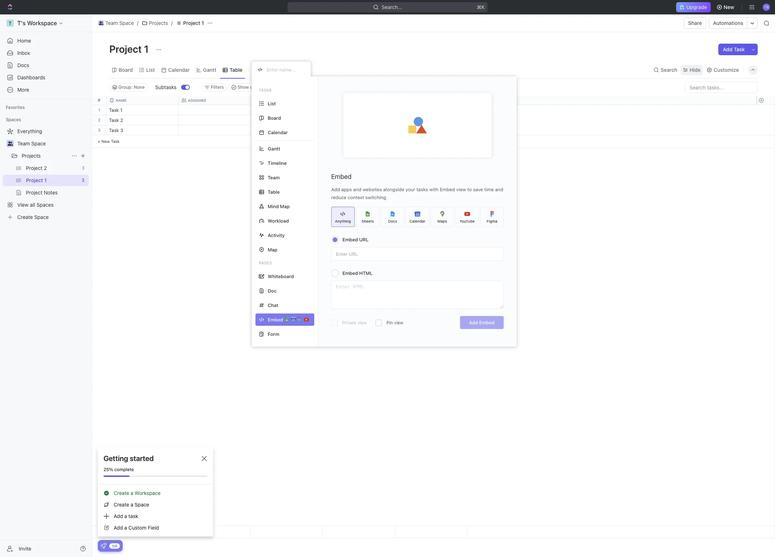 Task type: vqa. For each thing, say whether or not it's contained in the screenshot.
Team Space LINK
yes



Task type: describe. For each thing, give the bounding box(es) containing it.
home
[[17, 38, 31, 44]]

task for new task
[[111, 139, 120, 144]]

create for create a workspace
[[114, 490, 129, 496]]

⌘k
[[477, 4, 485, 10]]

time
[[485, 187, 494, 192]]

pages
[[259, 261, 272, 265]]

with
[[430, 187, 439, 192]]

view inside add apps and websites alongside your tasks with embed view to save time and reduce context switching.
[[456, 187, 466, 192]]

apps
[[341, 187, 352, 192]]

whiteboard
[[268, 273, 294, 279]]

table link
[[228, 65, 243, 75]]

board link
[[117, 65, 133, 75]]

row group containing 1 2 3
[[92, 105, 107, 148]]

html
[[359, 270, 373, 276]]

Enter HTML text field
[[332, 281, 504, 309]]

mind
[[268, 203, 279, 209]]

private
[[342, 320, 356, 326]]

share
[[689, 20, 702, 26]]

0 vertical spatial projects
[[149, 20, 168, 26]]

mind map
[[268, 203, 290, 209]]

share button
[[684, 17, 707, 29]]

sheets
[[362, 219, 374, 223]]

subtasks button
[[152, 82, 181, 93]]

press space to select this row. row containing ‎task 1
[[107, 105, 468, 116]]

a for custom
[[124, 525, 127, 531]]

getting started
[[104, 455, 154, 463]]

view for pin view
[[394, 320, 404, 326]]

pin
[[387, 320, 393, 326]]

row group containing ‎task 1
[[107, 105, 468, 148]]

to do for ‎task 2
[[255, 118, 268, 123]]

1 horizontal spatial 3
[[120, 127, 123, 133]]

0 vertical spatial gantt
[[203, 67, 216, 73]]

gantt link
[[202, 65, 216, 75]]

custom
[[128, 525, 147, 531]]

switching.
[[366, 195, 388, 200]]

0 horizontal spatial 3
[[98, 128, 101, 133]]

dashboards
[[17, 74, 45, 81]]

press space to select this row. row containing 3
[[92, 125, 107, 135]]

tree inside sidebar navigation
[[3, 126, 89, 223]]

create for create a space
[[114, 502, 129, 508]]

docs inside 'link'
[[17, 62, 29, 68]]

add task
[[723, 46, 745, 52]]

add embed
[[469, 320, 495, 326]]

reduce
[[331, 195, 347, 200]]

project 1 link
[[174, 19, 206, 27]]

subtasks
[[155, 84, 177, 90]]

dashboards link
[[3, 72, 89, 83]]

‎task for ‎task 1
[[109, 107, 119, 113]]

view
[[261, 67, 273, 73]]

2 for 1
[[98, 118, 101, 122]]

Enter URL text field
[[332, 248, 504, 261]]

task for add task
[[734, 46, 745, 52]]

a for workspace
[[131, 490, 133, 496]]

team space inside tree
[[17, 140, 46, 147]]

add for add a custom field
[[114, 525, 123, 531]]

1 vertical spatial project
[[109, 43, 142, 55]]

create a workspace
[[114, 490, 161, 496]]

new button
[[714, 1, 739, 13]]

upgrade link
[[677, 2, 711, 12]]

team inside tree
[[17, 140, 30, 147]]

onboarding checklist button image
[[101, 543, 107, 549]]

‎task for ‎task 2
[[109, 117, 119, 123]]

url
[[359, 237, 369, 243]]

add for add a task
[[114, 513, 123, 520]]

project inside 'link'
[[183, 20, 200, 26]]

space inside sidebar navigation
[[31, 140, 46, 147]]

1 2 3
[[98, 108, 101, 133]]

1 horizontal spatial table
[[268, 189, 280, 195]]

1 vertical spatial projects link
[[22, 150, 69, 162]]

add a task
[[114, 513, 138, 520]]

chat
[[268, 302, 278, 308]]

complete
[[114, 467, 134, 473]]

show closed
[[238, 84, 264, 90]]

press space to select this row. row containing 1
[[92, 105, 107, 115]]

add for add apps and websites alongside your tasks with embed view to save time and reduce context switching.
[[331, 187, 340, 192]]

docs link
[[3, 60, 89, 71]]

automations button
[[710, 18, 747, 29]]

hide
[[690, 67, 701, 73]]

activity
[[268, 232, 285, 238]]

1 horizontal spatial space
[[119, 20, 134, 26]]

getting
[[104, 455, 128, 463]]

youtube
[[460, 219, 475, 223]]

press space to select this row. row containing 2
[[92, 115, 107, 125]]

started
[[130, 455, 154, 463]]

doc
[[268, 288, 277, 294]]

‎task 1
[[109, 107, 122, 113]]

to do cell for ‎task 1
[[251, 105, 323, 115]]

list link
[[145, 65, 155, 75]]

Enter name... field
[[266, 66, 305, 73]]

view button
[[252, 61, 275, 78]]

new for new
[[724, 4, 735, 10]]

add for add task
[[723, 46, 733, 52]]

add a custom field
[[114, 525, 159, 531]]

home link
[[3, 35, 89, 47]]

search
[[661, 67, 678, 73]]

embed url
[[343, 237, 369, 243]]

to for ‎task 1
[[255, 108, 261, 113]]

to inside add apps and websites alongside your tasks with embed view to save time and reduce context switching.
[[468, 187, 472, 192]]

spaces
[[6, 117, 21, 122]]

favorites button
[[3, 103, 28, 112]]

websites
[[363, 187, 382, 192]]

to do for ‎task 1
[[255, 108, 268, 113]]

1 vertical spatial docs
[[388, 219, 397, 223]]

field
[[148, 525, 159, 531]]

add for add embed
[[469, 320, 478, 326]]

user group image inside sidebar navigation
[[7, 142, 13, 146]]

2 for ‎task
[[120, 117, 123, 123]]

favorites
[[6, 105, 25, 110]]

25% complete
[[104, 467, 134, 473]]

1 vertical spatial gantt
[[268, 146, 280, 151]]

view button
[[252, 65, 275, 75]]

onboarding checklist button element
[[101, 543, 107, 549]]

25%
[[104, 467, 113, 473]]

inbox
[[17, 50, 30, 56]]

0 horizontal spatial project 1
[[109, 43, 151, 55]]

embed inside add apps and websites alongside your tasks with embed view to save time and reduce context switching.
[[440, 187, 455, 192]]

figma
[[487, 219, 498, 223]]

maps
[[438, 219, 447, 223]]

a for space
[[131, 502, 133, 508]]

private view
[[342, 320, 367, 326]]

form
[[268, 331, 279, 337]]



Task type: locate. For each thing, give the bounding box(es) containing it.
1 horizontal spatial calendar
[[268, 129, 288, 135]]

user group image
[[99, 21, 103, 25], [7, 142, 13, 146]]

a up "create a space"
[[131, 490, 133, 496]]

calendar left maps
[[410, 219, 426, 223]]

task 3
[[109, 127, 123, 133]]

2
[[120, 117, 123, 123], [98, 118, 101, 122]]

2 / from the left
[[171, 20, 173, 26]]

tree
[[3, 126, 89, 223]]

cell
[[179, 105, 251, 115], [323, 105, 395, 115], [179, 115, 251, 125], [323, 115, 395, 125], [179, 125, 251, 135], [323, 125, 395, 135]]

your
[[406, 187, 415, 192]]

1 vertical spatial projects
[[22, 153, 41, 159]]

task down ‎task 2
[[109, 127, 119, 133]]

search button
[[652, 65, 680, 75]]

to for task 3
[[255, 128, 261, 133]]

0 vertical spatial task
[[734, 46, 745, 52]]

view for private view
[[358, 320, 367, 326]]

task
[[128, 513, 138, 520]]

1 horizontal spatial docs
[[388, 219, 397, 223]]

1 vertical spatial user group image
[[7, 142, 13, 146]]

press space to select this row. row containing ‎task 2
[[107, 115, 468, 126]]

task inside the press space to select this row. row
[[109, 127, 119, 133]]

0 horizontal spatial projects
[[22, 153, 41, 159]]

0 horizontal spatial docs
[[17, 62, 29, 68]]

task
[[734, 46, 745, 52], [109, 127, 119, 133], [111, 139, 120, 144]]

1 horizontal spatial gantt
[[268, 146, 280, 151]]

table up show
[[230, 67, 243, 73]]

0 vertical spatial create
[[114, 490, 129, 496]]

calendar inside calendar link
[[168, 67, 190, 73]]

and up 'context'
[[353, 187, 362, 192]]

1 and from the left
[[353, 187, 362, 192]]

add inside add apps and websites alongside your tasks with embed view to save time and reduce context switching.
[[331, 187, 340, 192]]

2 up task 3
[[120, 117, 123, 123]]

1 vertical spatial project 1
[[109, 43, 151, 55]]

table
[[230, 67, 243, 73], [268, 189, 280, 195]]

‎task down ‎task 1
[[109, 117, 119, 123]]

calendar up timeline
[[268, 129, 288, 135]]

2 vertical spatial to do cell
[[251, 125, 323, 135]]

2 horizontal spatial team
[[268, 175, 280, 180]]

board down tasks
[[268, 115, 281, 121]]

3
[[120, 127, 123, 133], [98, 128, 101, 133]]

0 vertical spatial projects link
[[140, 19, 170, 27]]

embed for embed
[[331, 173, 352, 181]]

0 vertical spatial user group image
[[99, 21, 103, 25]]

/
[[137, 20, 139, 26], [171, 20, 173, 26]]

task up customize
[[734, 46, 745, 52]]

0 horizontal spatial team space link
[[17, 138, 87, 149]]

1 horizontal spatial list
[[268, 101, 276, 106]]

create up "create a space"
[[114, 490, 129, 496]]

2 left ‎task 2
[[98, 118, 101, 122]]

show
[[238, 84, 249, 90]]

view right private
[[358, 320, 367, 326]]

0 vertical spatial space
[[119, 20, 134, 26]]

0 vertical spatial project
[[183, 20, 200, 26]]

3 to do cell from the top
[[251, 125, 323, 135]]

close image
[[202, 456, 207, 461]]

list down tasks
[[268, 101, 276, 106]]

new inside grid
[[102, 139, 110, 144]]

press space to select this row. row
[[92, 105, 107, 115], [107, 105, 468, 116], [92, 115, 107, 125], [107, 115, 468, 126], [92, 125, 107, 135], [107, 125, 468, 136], [107, 526, 468, 539]]

team
[[105, 20, 118, 26], [17, 140, 30, 147], [268, 175, 280, 180]]

1 to do cell from the top
[[251, 105, 323, 115]]

grid
[[92, 96, 776, 539]]

0 horizontal spatial /
[[137, 20, 139, 26]]

1
[[202, 20, 204, 26], [144, 43, 149, 55], [120, 107, 122, 113], [98, 108, 100, 112]]

do for 2
[[262, 118, 268, 123]]

0 vertical spatial map
[[280, 203, 290, 209]]

0 vertical spatial ‎task
[[109, 107, 119, 113]]

show closed button
[[229, 83, 267, 92]]

map right mind
[[280, 203, 290, 209]]

0 horizontal spatial new
[[102, 139, 110, 144]]

2 to do cell from the top
[[251, 115, 323, 125]]

3 do from the top
[[262, 128, 268, 133]]

team space link
[[96, 19, 136, 27], [17, 138, 87, 149]]

context
[[348, 195, 364, 200]]

projects inside sidebar navigation
[[22, 153, 41, 159]]

gantt left table link
[[203, 67, 216, 73]]

view
[[456, 187, 466, 192], [358, 320, 367, 326], [394, 320, 404, 326]]

1 to do from the top
[[255, 108, 268, 113]]

0 horizontal spatial view
[[358, 320, 367, 326]]

1 horizontal spatial /
[[171, 20, 173, 26]]

0 horizontal spatial user group image
[[7, 142, 13, 146]]

1 horizontal spatial team space link
[[96, 19, 136, 27]]

map down the activity on the top
[[268, 247, 278, 253]]

1 vertical spatial ‎task
[[109, 117, 119, 123]]

2 inside the press space to select this row. row
[[120, 117, 123, 123]]

do for 3
[[262, 128, 268, 133]]

1 horizontal spatial projects
[[149, 20, 168, 26]]

list up subtasks button
[[146, 67, 155, 73]]

1 vertical spatial task
[[109, 127, 119, 133]]

2 vertical spatial task
[[111, 139, 120, 144]]

1 horizontal spatial board
[[268, 115, 281, 121]]

workspace
[[135, 490, 161, 496]]

1 vertical spatial to do cell
[[251, 115, 323, 125]]

1 horizontal spatial user group image
[[99, 21, 103, 25]]

0 horizontal spatial team space
[[17, 140, 46, 147]]

projects
[[149, 20, 168, 26], [22, 153, 41, 159]]

add apps and websites alongside your tasks with embed view to save time and reduce context switching.
[[331, 187, 504, 200]]

closed
[[250, 84, 264, 90]]

alongside
[[383, 187, 405, 192]]

2 vertical spatial to do
[[255, 128, 268, 133]]

1 inside '1 2 3'
[[98, 108, 100, 112]]

a down add a task
[[124, 525, 127, 531]]

project 1 inside 'link'
[[183, 20, 204, 26]]

1 vertical spatial calendar
[[268, 129, 288, 135]]

gantt
[[203, 67, 216, 73], [268, 146, 280, 151]]

2 vertical spatial calendar
[[410, 219, 426, 223]]

1 vertical spatial map
[[268, 247, 278, 253]]

0 vertical spatial board
[[119, 67, 133, 73]]

embed inside button
[[479, 320, 495, 326]]

2 inside '1 2 3'
[[98, 118, 101, 122]]

team space
[[105, 20, 134, 26], [17, 140, 46, 147]]

projects link
[[140, 19, 170, 27], [22, 150, 69, 162]]

calendar up subtasks button
[[168, 67, 190, 73]]

embed for embed html
[[343, 270, 358, 276]]

2 horizontal spatial view
[[456, 187, 466, 192]]

a up task
[[131, 502, 133, 508]]

1 vertical spatial space
[[31, 140, 46, 147]]

a left task
[[124, 513, 127, 520]]

0 horizontal spatial list
[[146, 67, 155, 73]]

grid containing ‎task 1
[[92, 96, 776, 539]]

hide button
[[681, 65, 703, 75]]

1 vertical spatial board
[[268, 115, 281, 121]]

1 create from the top
[[114, 490, 129, 496]]

tasks
[[259, 88, 272, 92]]

add embed button
[[460, 316, 504, 329]]

1 horizontal spatial projects link
[[140, 19, 170, 27]]

inbox link
[[3, 47, 89, 59]]

do for 1
[[262, 108, 268, 113]]

1 horizontal spatial view
[[394, 320, 404, 326]]

calendar link
[[167, 65, 190, 75]]

2 create from the top
[[114, 502, 129, 508]]

0 vertical spatial list
[[146, 67, 155, 73]]

2 to do from the top
[[255, 118, 268, 123]]

new up the automations
[[724, 4, 735, 10]]

calendar
[[168, 67, 190, 73], [268, 129, 288, 135], [410, 219, 426, 223]]

Search tasks... text field
[[686, 82, 758, 93]]

team space link inside tree
[[17, 138, 87, 149]]

0 horizontal spatial calendar
[[168, 67, 190, 73]]

0 vertical spatial team space link
[[96, 19, 136, 27]]

1 vertical spatial list
[[268, 101, 276, 106]]

and
[[353, 187, 362, 192], [495, 187, 504, 192]]

space
[[119, 20, 134, 26], [31, 140, 46, 147], [135, 502, 149, 508]]

‎task up ‎task 2
[[109, 107, 119, 113]]

table up mind
[[268, 189, 280, 195]]

1 vertical spatial team
[[17, 140, 30, 147]]

docs down inbox
[[17, 62, 29, 68]]

timeline
[[268, 160, 287, 166]]

new down task 3
[[102, 139, 110, 144]]

new task
[[102, 139, 120, 144]]

1 vertical spatial to do
[[255, 118, 268, 123]]

0 horizontal spatial project
[[109, 43, 142, 55]]

2 horizontal spatial space
[[135, 502, 149, 508]]

new for new task
[[102, 139, 110, 144]]

board left list link at top left
[[119, 67, 133, 73]]

1 horizontal spatial team space
[[105, 20, 134, 26]]

3 left task 3
[[98, 128, 101, 133]]

0 vertical spatial calendar
[[168, 67, 190, 73]]

0 horizontal spatial 2
[[98, 118, 101, 122]]

upgrade
[[687, 4, 707, 10]]

1 horizontal spatial 2
[[120, 117, 123, 123]]

do
[[262, 108, 268, 113], [262, 118, 268, 123], [262, 128, 268, 133]]

pin view
[[387, 320, 404, 326]]

to do cell
[[251, 105, 323, 115], [251, 115, 323, 125], [251, 125, 323, 135]]

0 horizontal spatial map
[[268, 247, 278, 253]]

0 horizontal spatial gantt
[[203, 67, 216, 73]]

embed html
[[343, 270, 373, 276]]

2 vertical spatial do
[[262, 128, 268, 133]]

press space to select this row. row containing task 3
[[107, 125, 468, 136]]

0 horizontal spatial and
[[353, 187, 362, 192]]

customize
[[714, 67, 739, 73]]

0 vertical spatial table
[[230, 67, 243, 73]]

create up add a task
[[114, 502, 129, 508]]

and right time
[[495, 187, 504, 192]]

to do cell for task 3
[[251, 125, 323, 135]]

#
[[98, 97, 101, 103]]

0 vertical spatial docs
[[17, 62, 29, 68]]

view left save
[[456, 187, 466, 192]]

0 vertical spatial to do
[[255, 108, 268, 113]]

0 vertical spatial to do cell
[[251, 105, 323, 115]]

0 vertical spatial do
[[262, 108, 268, 113]]

1 vertical spatial table
[[268, 189, 280, 195]]

embed
[[331, 173, 352, 181], [440, 187, 455, 192], [343, 237, 358, 243], [343, 270, 358, 276], [479, 320, 495, 326]]

to do for task 3
[[255, 128, 268, 133]]

a
[[131, 490, 133, 496], [131, 502, 133, 508], [124, 513, 127, 520], [124, 525, 127, 531]]

1/4
[[112, 544, 117, 548]]

to for ‎task 2
[[255, 118, 261, 123]]

embed for embed url
[[343, 237, 358, 243]]

automations
[[714, 20, 744, 26]]

3 to do from the top
[[255, 128, 268, 133]]

1 horizontal spatial map
[[280, 203, 290, 209]]

2 and from the left
[[495, 187, 504, 192]]

1 vertical spatial team space
[[17, 140, 46, 147]]

1 horizontal spatial project
[[183, 20, 200, 26]]

2 ‎task from the top
[[109, 117, 119, 123]]

tasks
[[417, 187, 428, 192]]

task inside add task button
[[734, 46, 745, 52]]

1 vertical spatial create
[[114, 502, 129, 508]]

0 horizontal spatial projects link
[[22, 150, 69, 162]]

1 horizontal spatial new
[[724, 4, 735, 10]]

workload
[[268, 218, 289, 224]]

0 vertical spatial team
[[105, 20, 118, 26]]

0 vertical spatial project 1
[[183, 20, 204, 26]]

project 1
[[183, 20, 204, 26], [109, 43, 151, 55]]

add
[[723, 46, 733, 52], [331, 187, 340, 192], [469, 320, 478, 326], [114, 513, 123, 520], [114, 525, 123, 531]]

list
[[146, 67, 155, 73], [268, 101, 276, 106]]

docs right sheets at left top
[[388, 219, 397, 223]]

new
[[724, 4, 735, 10], [102, 139, 110, 144]]

1 / from the left
[[137, 20, 139, 26]]

1 vertical spatial do
[[262, 118, 268, 123]]

save
[[473, 187, 483, 192]]

search...
[[382, 4, 402, 10]]

view right pin
[[394, 320, 404, 326]]

0 vertical spatial team space
[[105, 20, 134, 26]]

1 do from the top
[[262, 108, 268, 113]]

2 do from the top
[[262, 118, 268, 123]]

1 ‎task from the top
[[109, 107, 119, 113]]

2 vertical spatial team
[[268, 175, 280, 180]]

a for task
[[124, 513, 127, 520]]

0 horizontal spatial team
[[17, 140, 30, 147]]

task down task 3
[[111, 139, 120, 144]]

2 vertical spatial space
[[135, 502, 149, 508]]

0 vertical spatial new
[[724, 4, 735, 10]]

add task button
[[719, 44, 750, 55]]

row group
[[92, 105, 107, 148], [107, 105, 468, 148], [757, 105, 775, 148], [757, 526, 775, 538]]

1 inside 'link'
[[202, 20, 204, 26]]

to do cell for ‎task 2
[[251, 115, 323, 125]]

2 horizontal spatial calendar
[[410, 219, 426, 223]]

create
[[114, 490, 129, 496], [114, 502, 129, 508]]

map
[[280, 203, 290, 209], [268, 247, 278, 253]]

docs
[[17, 62, 29, 68], [388, 219, 397, 223]]

gantt up timeline
[[268, 146, 280, 151]]

‎task 2
[[109, 117, 123, 123]]

customize button
[[705, 65, 742, 75]]

0 horizontal spatial board
[[119, 67, 133, 73]]

1 horizontal spatial and
[[495, 187, 504, 192]]

1 horizontal spatial project 1
[[183, 20, 204, 26]]

0 horizontal spatial table
[[230, 67, 243, 73]]

to do
[[255, 108, 268, 113], [255, 118, 268, 123], [255, 128, 268, 133]]

1 vertical spatial new
[[102, 139, 110, 144]]

create a space
[[114, 502, 149, 508]]

sidebar navigation
[[0, 14, 92, 557]]

0 horizontal spatial space
[[31, 140, 46, 147]]

anything
[[335, 219, 351, 223]]

1 horizontal spatial team
[[105, 20, 118, 26]]

3 down ‎task 2
[[120, 127, 123, 133]]

new inside 'button'
[[724, 4, 735, 10]]

row
[[107, 96, 468, 105]]

tree containing team space
[[3, 126, 89, 223]]



